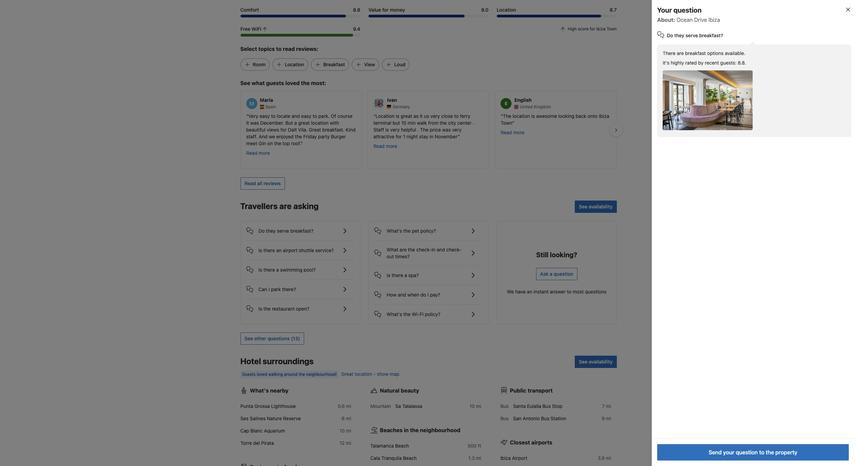 Task type: locate. For each thing, give the bounding box(es) containing it.
loved
[[285, 80, 300, 86]]

for up enjoyed
[[281, 127, 287, 133]]

there for is there an airport shuttle service?
[[264, 248, 275, 254]]

a inside button
[[550, 271, 553, 277]]

1 horizontal spatial serve
[[686, 33, 698, 38]]

"
[[246, 113, 248, 119], [374, 113, 376, 119], [501, 113, 503, 119]]

to inside button
[[759, 450, 765, 456]]

" very easy to locate and easy to park. of course it was december. but a great location with beautiful views  for dalt vila. great breakfast. kind staff. and we enjoyed the friday party burger meet gin on the top roof.
[[246, 113, 356, 146]]

0 vertical spatial great
[[401, 113, 412, 119]]

1 horizontal spatial read more
[[374, 143, 397, 149]]

0 vertical spatial see availability
[[579, 204, 613, 210]]

talamanca beach
[[370, 444, 409, 449]]

1 horizontal spatial town
[[607, 27, 617, 32]]

0 vertical spatial "
[[512, 120, 515, 126]]

" inside " location is great as it us very close to ferry terminal but 15 min walk from the city center . staff is very helpful . the price was very attractive for 1 night stay in november
[[374, 113, 376, 119]]

attractive
[[374, 134, 394, 140]]

spain image
[[260, 105, 264, 109]]

1 see availability from the top
[[579, 204, 613, 210]]

0 vertical spatial what's
[[387, 228, 402, 234]]

do they serve breakfast? inside your question dialog
[[667, 33, 723, 38]]

read more button for " very easy to locate and easy to park. of course it was december. but a great location with beautiful views  for dalt vila. great breakfast. kind staff. and we enjoyed the friday party burger meet gin on the top roof.
[[246, 150, 270, 157]]

and right how
[[398, 292, 406, 298]]

this is a carousel with rotating slides. it displays featured reviews of the property. use next and previous buttons to navigate. region
[[235, 88, 622, 172]]

0 horizontal spatial i
[[269, 287, 270, 293]]

loud
[[394, 62, 406, 68]]

a inside 'button'
[[276, 267, 279, 273]]

easy down spain icon
[[260, 113, 270, 119]]

" inside " the location is awesome looking back onto ibiza town
[[501, 113, 503, 119]]

are left asking
[[279, 202, 292, 211]]

i right "do" at bottom
[[428, 292, 429, 298]]

to left most
[[567, 289, 571, 295]]

0 vertical spatial do they serve breakfast?
[[667, 33, 723, 38]]

2 vertical spatial location
[[376, 113, 395, 119]]

2 " from the left
[[374, 113, 376, 119]]

aquarium
[[264, 428, 285, 434]]

room picture image
[[663, 70, 753, 130]]

see availability for hotel surroundings
[[579, 359, 613, 365]]

1 horizontal spatial .
[[473, 120, 474, 126]]

2 horizontal spatial read more button
[[501, 129, 525, 136]]

what's up what at left bottom
[[387, 228, 402, 234]]

1 easy from the left
[[260, 113, 270, 119]]

to left read
[[276, 46, 282, 52]]

do they serve breakfast? up "airport"
[[259, 228, 314, 234]]

0 horizontal spatial read more button
[[246, 150, 270, 157]]

availability
[[589, 204, 613, 210], [589, 359, 613, 365]]

0 vertical spatial was
[[250, 120, 259, 126]]

the inside what are the check-in and check- out times?
[[408, 247, 415, 253]]

3 " from the left
[[501, 113, 503, 119]]

the up roof.
[[295, 134, 302, 140]]

1 vertical spatial 10 mi
[[340, 428, 351, 434]]

2 horizontal spatial more
[[513, 130, 525, 136]]

and for locate
[[292, 113, 300, 119]]

it right the as
[[420, 113, 423, 119]]

it down the 'very'
[[246, 120, 249, 126]]

to up december.
[[271, 113, 276, 119]]

the left wi-
[[404, 312, 411, 318]]

more for the location is awesome looking back onto ibiza town
[[513, 130, 525, 136]]

1 horizontal spatial they
[[675, 33, 684, 38]]

very
[[431, 113, 440, 119], [390, 127, 400, 133], [452, 127, 462, 133]]

do they serve breakfast? inside do they serve breakfast? button
[[259, 228, 314, 234]]

" for of
[[301, 141, 303, 146]]

very
[[248, 113, 258, 119]]

do down the travellers
[[259, 228, 265, 234]]

1 horizontal spatial and
[[398, 292, 406, 298]]

. down walk
[[417, 127, 419, 133]]

cala
[[370, 456, 380, 462]]

what
[[252, 80, 265, 86]]

read
[[283, 46, 295, 52]]

a right but
[[294, 120, 297, 126]]

2 check- from the left
[[446, 247, 462, 253]]

1 horizontal spatial 10 mi
[[470, 404, 481, 410]]

are for breakfast
[[677, 50, 684, 56]]

question inside button
[[554, 271, 573, 277]]

1 vertical spatial and
[[437, 247, 445, 253]]

0 horizontal spatial was
[[250, 120, 259, 126]]

1 " from the left
[[246, 113, 248, 119]]

breakfast? up options
[[699, 33, 723, 38]]

" for " the location is awesome looking back onto ibiza town
[[501, 113, 503, 119]]

the left restaurant
[[264, 306, 271, 312]]

0 vertical spatial 10
[[470, 404, 475, 410]]

very down but
[[390, 127, 400, 133]]

about:
[[657, 17, 675, 23]]

read more down gin
[[246, 150, 270, 156]]

see availability for travellers are asking
[[579, 204, 613, 210]]

close
[[441, 113, 453, 119]]

us
[[424, 113, 429, 119]]

service?
[[315, 248, 334, 254]]

2 horizontal spatial is
[[532, 113, 535, 119]]

they down travellers are asking
[[266, 228, 276, 234]]

(13)
[[291, 336, 300, 342]]

do
[[667, 33, 673, 38], [259, 228, 265, 234]]

what's down how
[[387, 312, 402, 318]]

are inside your question dialog
[[677, 50, 684, 56]]

read more down attractive
[[374, 143, 397, 149]]

3.9 mi
[[598, 456, 611, 462]]

question up ocean
[[674, 6, 702, 14]]

the up times?
[[408, 247, 415, 253]]

1 vertical spatial in
[[432, 247, 436, 253]]

it inside " location is great as it us very close to ferry terminal but 15 min walk from the city center . staff is very helpful . the price was very attractive for 1 night stay in november
[[420, 113, 423, 119]]

0 vertical spatial the
[[503, 113, 511, 119]]

1 vertical spatial the
[[420, 127, 429, 133]]

check- down pet
[[416, 247, 432, 253]]

check- down what's the pet policy? button
[[446, 247, 462, 253]]

0 horizontal spatial question
[[554, 271, 573, 277]]

and up but
[[292, 113, 300, 119]]

of
[[331, 113, 336, 119]]

see availability button for hotel surroundings
[[575, 356, 617, 369]]

natural beauty
[[380, 388, 419, 394]]

read more button down the united kingdom "image"
[[501, 129, 525, 136]]

mi
[[346, 404, 351, 410], [476, 404, 481, 410], [606, 404, 611, 410], [346, 416, 351, 422], [606, 416, 611, 422], [346, 428, 351, 434], [346, 441, 351, 447], [476, 456, 481, 462], [606, 456, 611, 462]]

1 horizontal spatial location
[[376, 113, 395, 119]]

town down e
[[501, 120, 512, 126]]

do they serve breakfast? down drive
[[667, 33, 723, 38]]

read more for " very easy to locate and easy to park. of course it was december. but a great location with beautiful views  for dalt vila. great breakfast. kind staff. and we enjoyed the friday party burger meet gin on the top roof.
[[246, 150, 270, 156]]

are for the
[[400, 247, 407, 253]]

location inside " very easy to locate and easy to park. of course it was december. but a great location with beautiful views  for dalt vila. great breakfast. kind staff. and we enjoyed the friday party burger meet gin on the top roof.
[[311, 120, 329, 126]]

0 vertical spatial in
[[430, 134, 434, 140]]

more down gin
[[259, 150, 270, 156]]

1 vertical spatial they
[[266, 228, 276, 234]]

0 horizontal spatial "
[[301, 141, 303, 146]]

your question about: ocean drive ibiza
[[657, 6, 720, 23]]

1 check- from the left
[[416, 247, 432, 253]]

hotel surroundings
[[240, 357, 314, 367]]

is there an airport shuttle service? button
[[246, 241, 355, 255]]

2 vertical spatial are
[[400, 247, 407, 253]]

is inside 'button'
[[259, 267, 262, 273]]

in right the stay
[[430, 134, 434, 140]]

was
[[250, 120, 259, 126], [442, 127, 451, 133]]

0 vertical spatial read more
[[501, 130, 525, 136]]

is down can
[[259, 306, 262, 312]]

read for " very easy to locate and easy to park. of course it was december. but a great location with beautiful views  for dalt vila. great breakfast. kind staff. and we enjoyed the friday party burger meet gin on the top roof.
[[246, 150, 257, 156]]

location down read
[[285, 62, 304, 68]]

the left property on the bottom right of the page
[[766, 450, 774, 456]]

what's inside what's the wi-fi policy? button
[[387, 312, 402, 318]]

location right 8.0
[[497, 7, 516, 13]]

and for in
[[437, 247, 445, 253]]

8.0
[[481, 7, 489, 13]]

for inside " very easy to locate and easy to park. of course it was december. but a great location with beautiful views  for dalt vila. great breakfast. kind staff. and we enjoyed the friday party burger meet gin on the top roof.
[[281, 127, 287, 133]]

" down the center
[[458, 134, 460, 140]]

1 vertical spatial location
[[311, 120, 329, 126]]

1 horizontal spatial it
[[420, 113, 423, 119]]

looking?
[[550, 251, 577, 259]]

1 vertical spatial an
[[527, 289, 532, 295]]

comfort 8.8 meter
[[240, 15, 360, 18]]

it inside " very easy to locate and easy to park. of course it was december. but a great location with beautiful views  for dalt vila. great breakfast. kind staff. and we enjoyed the friday party burger meet gin on the top roof.
[[246, 120, 249, 126]]

2 horizontal spatial read more
[[501, 130, 525, 136]]

0 horizontal spatial an
[[276, 248, 282, 254]]

question right your on the right of page
[[736, 450, 758, 456]]

beach right tranquila
[[403, 456, 417, 462]]

2 see availability button from the top
[[575, 356, 617, 369]]

1 horizontal spatial the
[[503, 113, 511, 119]]

free wifi 9.4 meter
[[240, 34, 360, 37]]

0 vertical spatial see availability button
[[575, 201, 617, 213]]

question inside your question about: ocean drive ibiza
[[674, 6, 702, 14]]

1 vertical spatial was
[[442, 127, 451, 133]]

8.7
[[610, 7, 617, 13]]

to up city
[[454, 113, 459, 119]]

7
[[602, 404, 605, 410]]

1 vertical spatial breakfast?
[[290, 228, 314, 234]]

" down the united kingdom "image"
[[512, 120, 515, 126]]

is up can
[[259, 267, 262, 273]]

1 horizontal spatial an
[[527, 289, 532, 295]]

1 vertical spatial .
[[417, 127, 419, 133]]

do down about:
[[667, 33, 673, 38]]

park
[[271, 287, 281, 293]]

very up from
[[431, 113, 440, 119]]

0 vertical spatial they
[[675, 33, 684, 38]]

a right ask
[[550, 271, 553, 277]]

there left spa?
[[392, 273, 403, 279]]

shuttle
[[299, 248, 314, 254]]

0 vertical spatial it
[[420, 113, 423, 119]]

2 easy from the left
[[301, 113, 311, 119]]

is up attractive
[[385, 127, 389, 133]]

1 vertical spatial what's
[[387, 312, 402, 318]]

eulalia
[[527, 404, 541, 410]]

0 vertical spatial question
[[674, 6, 702, 14]]

policy? right pet
[[420, 228, 436, 234]]

1 vertical spatial do they serve breakfast?
[[259, 228, 314, 234]]

is inside button
[[259, 306, 262, 312]]

1 horizontal spatial is
[[396, 113, 399, 119]]

there left "airport"
[[264, 248, 275, 254]]

a left spa?
[[405, 273, 407, 279]]

2 vertical spatial in
[[404, 428, 409, 434]]

topics
[[258, 46, 275, 52]]

0 horizontal spatial 10
[[340, 428, 345, 434]]

location
[[513, 113, 530, 119], [311, 120, 329, 126]]

" down 'vila.' on the top left of the page
[[301, 141, 303, 146]]

read down meet
[[246, 150, 257, 156]]

there
[[264, 248, 275, 254], [264, 267, 275, 273], [392, 273, 403, 279]]

is inside " the location is awesome looking back onto ibiza town
[[532, 113, 535, 119]]

ibiza right drive
[[709, 17, 720, 23]]

0 vertical spatial an
[[276, 248, 282, 254]]

2 vertical spatial more
[[259, 150, 270, 156]]

awesome
[[536, 113, 557, 119]]

see
[[240, 80, 250, 86], [579, 204, 588, 210], [245, 336, 253, 342], [579, 359, 588, 365]]

read more button down attractive
[[374, 143, 397, 150]]

do they serve breakfast? button
[[246, 222, 355, 235]]

great inside " very easy to locate and easy to park. of course it was december. but a great location with beautiful views  for dalt vila. great breakfast. kind staff. and we enjoyed the friday party burger meet gin on the top roof.
[[298, 120, 310, 126]]

for right value
[[382, 7, 389, 13]]

the inside " location is great as it us very close to ferry terminal but 15 min walk from the city center . staff is very helpful . the price was very attractive for 1 night stay in november
[[420, 127, 429, 133]]

2 vertical spatial "
[[301, 141, 303, 146]]

1 horizontal spatial do they serve breakfast?
[[667, 33, 723, 38]]

0 horizontal spatial questions
[[268, 336, 290, 342]]

0 horizontal spatial town
[[501, 120, 512, 126]]

what's for what's the pet policy?
[[387, 228, 402, 234]]

1 horizontal spatial i
[[428, 292, 429, 298]]

was inside " very easy to locate and easy to park. of course it was december. but a great location with beautiful views  for dalt vila. great breakfast. kind staff. and we enjoyed the friday party burger meet gin on the top roof.
[[250, 120, 259, 126]]

read all reviews button
[[240, 178, 285, 190]]

ibiza inside " the location is awesome looking back onto ibiza town
[[599, 113, 609, 119]]

0 horizontal spatial it
[[246, 120, 249, 126]]

1 horizontal spatial more
[[386, 143, 397, 149]]

1 vertical spatial great
[[298, 120, 310, 126]]

for inside " location is great as it us very close to ferry terminal but 15 min walk from the city center . staff is very helpful . the price was very attractive for 1 night stay in november
[[396, 134, 402, 140]]

do inside your question dialog
[[667, 33, 673, 38]]

is up but
[[396, 113, 399, 119]]

times?
[[395, 254, 410, 260]]

1 horizontal spatial was
[[442, 127, 451, 133]]

nearby
[[270, 388, 289, 394]]

2 see availability from the top
[[579, 359, 613, 365]]

0 horizontal spatial they
[[266, 228, 276, 234]]

0 horizontal spatial "
[[246, 113, 248, 119]]

0 horizontal spatial easy
[[260, 113, 270, 119]]

i right can
[[269, 287, 270, 293]]

i
[[269, 287, 270, 293], [428, 292, 429, 298]]

natural
[[380, 388, 400, 394]]

stop
[[552, 404, 563, 410]]

spain
[[265, 104, 276, 110]]

walk
[[417, 120, 427, 126]]

price
[[430, 127, 441, 133]]

serve inside your question dialog
[[686, 33, 698, 38]]

read more button
[[501, 129, 525, 136], [374, 143, 397, 150], [246, 150, 270, 157]]

and
[[292, 113, 300, 119], [437, 247, 445, 253], [398, 292, 406, 298]]

is down "united kingdom"
[[532, 113, 535, 119]]

1 horizontal spatial breakfast?
[[699, 33, 723, 38]]

beach
[[395, 444, 409, 449], [403, 456, 417, 462]]

0 vertical spatial and
[[292, 113, 300, 119]]

1 vertical spatial more
[[386, 143, 397, 149]]

questions left (13)
[[268, 336, 290, 342]]

are up highly
[[677, 50, 684, 56]]

are for asking
[[279, 202, 292, 211]]

. right the center
[[473, 120, 474, 126]]

2 horizontal spatial question
[[736, 450, 758, 456]]

read down e
[[501, 130, 512, 136]]

mi for cap blanc aquarium
[[346, 428, 351, 434]]

1 see availability button from the top
[[575, 201, 617, 213]]

2 horizontal spatial and
[[437, 247, 445, 253]]

was up 'november'
[[442, 127, 451, 133]]

ibiza inside your question about: ocean drive ibiza
[[709, 17, 720, 23]]

are inside what are the check-in and check- out times?
[[400, 247, 407, 253]]

there
[[663, 50, 676, 56]]

serve down ocean
[[686, 33, 698, 38]]

breakfast? up the is there an airport shuttle service? button
[[290, 228, 314, 234]]

the inside " the location is awesome looking back onto ibiza town
[[503, 113, 511, 119]]

what's inside what's the pet policy? button
[[387, 228, 402, 234]]

nature
[[267, 416, 282, 422]]

the down e
[[503, 113, 511, 119]]

" the location is awesome looking back onto ibiza town
[[501, 113, 609, 126]]

is for is there an airport shuttle service?
[[259, 248, 262, 254]]

ask a question
[[540, 271, 573, 277]]

high score for ibiza town
[[568, 27, 617, 32]]

town down 8.7
[[607, 27, 617, 32]]

stay
[[419, 134, 428, 140]]

and inside " very easy to locate and easy to park. of course it was december. but a great location with beautiful views  for dalt vila. great breakfast. kind staff. and we enjoyed the friday party burger meet gin on the top roof.
[[292, 113, 300, 119]]

see availability button for travellers are asking
[[575, 201, 617, 213]]

do they serve breakfast?
[[667, 33, 723, 38], [259, 228, 314, 234]]

is left "airport"
[[259, 248, 262, 254]]

and down what's the pet policy? button
[[437, 247, 445, 253]]

there up can
[[264, 267, 275, 273]]

0 horizontal spatial location
[[285, 62, 304, 68]]

in down what's the pet policy? button
[[432, 247, 436, 253]]

in
[[430, 134, 434, 140], [432, 247, 436, 253], [404, 428, 409, 434]]

2 vertical spatial what's
[[250, 388, 269, 394]]

pool?
[[304, 267, 316, 273]]

1 vertical spatial town
[[501, 120, 512, 126]]

location down the united kingdom "image"
[[513, 113, 530, 119]]

do
[[421, 292, 426, 298]]

public
[[510, 388, 527, 394]]

the down close
[[440, 120, 447, 126]]

1 vertical spatial location
[[285, 62, 304, 68]]

by
[[698, 60, 704, 66]]

what's up grossa
[[250, 388, 269, 394]]

1 availability from the top
[[589, 204, 613, 210]]

2 vertical spatial question
[[736, 450, 758, 456]]

more down the united kingdom "image"
[[513, 130, 525, 136]]

0 horizontal spatial the
[[420, 127, 429, 133]]

a left swimming
[[276, 267, 279, 273]]

value for money 8.0 meter
[[369, 15, 489, 18]]

read left all
[[245, 181, 256, 187]]

what's for what's nearby
[[250, 388, 269, 394]]

0 horizontal spatial do
[[259, 228, 265, 234]]

0 horizontal spatial serve
[[277, 228, 289, 234]]

" for town
[[512, 120, 515, 126]]

9.4
[[353, 26, 360, 32]]

antonio
[[523, 416, 540, 422]]

and inside what are the check-in and check- out times?
[[437, 247, 445, 253]]

0 horizontal spatial read more
[[246, 150, 270, 156]]

1 vertical spatial it
[[246, 120, 249, 126]]

0 horizontal spatial do they serve breakfast?
[[259, 228, 314, 234]]

1 vertical spatial policy?
[[425, 312, 441, 318]]

how and when do i pay?
[[387, 292, 440, 298]]

" inside " very easy to locate and easy to park. of course it was december. but a great location with beautiful views  for dalt vila. great breakfast. kind staff. and we enjoyed the friday party burger meet gin on the top roof.
[[246, 113, 248, 119]]

can
[[259, 287, 267, 293]]

more down attractive
[[386, 143, 397, 149]]

pet
[[412, 228, 419, 234]]

the up the stay
[[420, 127, 429, 133]]

for left 1
[[396, 134, 402, 140]]

torre
[[240, 441, 252, 447]]

0 horizontal spatial great
[[298, 120, 310, 126]]

very down city
[[452, 127, 462, 133]]

location up terminal
[[376, 113, 395, 119]]

ivan
[[387, 97, 397, 103]]

0 vertical spatial location
[[497, 7, 516, 13]]

ibiza airport
[[500, 456, 527, 462]]

0 vertical spatial availability
[[589, 204, 613, 210]]

there inside 'button'
[[264, 267, 275, 273]]

0 vertical spatial more
[[513, 130, 525, 136]]

great up 'vila.' on the top left of the page
[[298, 120, 310, 126]]

1 vertical spatial availability
[[589, 359, 613, 365]]

1 horizontal spatial "
[[458, 134, 460, 140]]

is there a spa? button
[[374, 266, 483, 280]]

pay?
[[430, 292, 440, 298]]

comfort
[[240, 7, 259, 13]]

2 availability from the top
[[589, 359, 613, 365]]

read more button down gin
[[246, 150, 270, 157]]

great inside " location is great as it us very close to ferry terminal but 15 min walk from the city center . staff is very helpful . the price was very attractive for 1 night stay in november
[[401, 113, 412, 119]]

8.8.
[[738, 60, 746, 66]]

an inside button
[[276, 248, 282, 254]]

2 vertical spatial read more
[[246, 150, 270, 156]]

0 vertical spatial breakfast?
[[699, 33, 723, 38]]

how and when do i pay? button
[[374, 286, 483, 299]]

serve
[[686, 33, 698, 38], [277, 228, 289, 234]]

0 horizontal spatial check-
[[416, 247, 432, 253]]

a inside button
[[405, 273, 407, 279]]

more for very easy to locate and easy to park. of course it was december. but a great location with beautiful views  for dalt vila. great breakfast. kind staff. and we enjoyed the friday party burger meet gin on the top roof.
[[259, 150, 270, 156]]

question inside button
[[736, 450, 758, 456]]

10 mi
[[470, 404, 481, 410], [340, 428, 351, 434]]

0 vertical spatial questions
[[585, 289, 607, 295]]

questions right most
[[585, 289, 607, 295]]

what's for what's the wi-fi policy?
[[387, 312, 402, 318]]

an left "airport"
[[276, 248, 282, 254]]

bus left stop
[[543, 404, 551, 410]]

united kingdom image
[[515, 105, 519, 109]]

great up 15
[[401, 113, 412, 119]]

a inside " very easy to locate and easy to park. of course it was december. but a great location with beautiful views  for dalt vila. great breakfast. kind staff. and we enjoyed the friday party burger meet gin on the top roof.
[[294, 120, 297, 126]]



Task type: vqa. For each thing, say whether or not it's contained in the screenshot.
Program.
no



Task type: describe. For each thing, give the bounding box(es) containing it.
looking
[[558, 113, 574, 119]]

1 horizontal spatial very
[[431, 113, 440, 119]]

location inside " the location is awesome looking back onto ibiza town
[[513, 113, 530, 119]]

meet
[[246, 141, 257, 146]]

to inside " location is great as it us very close to ferry terminal but 15 min walk from the city center . staff is very helpful . the price was very attractive for 1 night stay in november
[[454, 113, 459, 119]]

the right loved
[[301, 80, 310, 86]]

punta grossa lighthouse
[[240, 404, 296, 410]]

0 vertical spatial 10 mi
[[470, 404, 481, 410]]

read more for " location is great as it us very close to ferry terminal but 15 min walk from the city center . staff is very helpful . the price was very attractive for 1 night stay in november
[[374, 143, 397, 149]]

0 vertical spatial beach
[[395, 444, 409, 449]]

airport
[[283, 248, 298, 254]]

questions inside see other questions (13) button
[[268, 336, 290, 342]]

sa talaiassa
[[395, 404, 422, 410]]

mountain
[[370, 404, 391, 410]]

the right on
[[274, 141, 281, 146]]

is for is the restaurant open?
[[259, 306, 262, 312]]

see other questions (13)
[[245, 336, 300, 342]]

friday
[[303, 134, 317, 140]]

bus left santa
[[500, 404, 509, 410]]

read for " location is great as it us very close to ferry terminal but 15 min walk from the city center . staff is very helpful . the price was very attractive for 1 night stay in november
[[374, 143, 385, 149]]

" for " location is great as it us very close to ferry terminal but 15 min walk from the city center . staff is very helpful . the price was very attractive for 1 night stay in november
[[374, 113, 376, 119]]

read for " the location is awesome looking back onto ibiza town
[[501, 130, 512, 136]]

read more button for " location is great as it us very close to ferry terminal but 15 min walk from the city center . staff is very helpful . the price was very attractive for 1 night stay in november
[[374, 143, 397, 150]]

they inside your question dialog
[[675, 33, 684, 38]]

was inside " location is great as it us very close to ferry terminal but 15 min walk from the city center . staff is very helpful . the price was very attractive for 1 night stay in november
[[442, 127, 451, 133]]

breakfast? inside your question dialog
[[699, 33, 723, 38]]

score
[[578, 27, 589, 32]]

the inside button
[[264, 306, 271, 312]]

del
[[253, 441, 260, 447]]

there are breakfast options available.
[[663, 50, 746, 56]]

0 horizontal spatial .
[[417, 127, 419, 133]]

surroundings
[[263, 357, 314, 367]]

instant
[[534, 289, 549, 295]]

mi for punta grossa lighthouse
[[346, 404, 351, 410]]

your
[[657, 6, 672, 14]]

0 horizontal spatial 10 mi
[[340, 428, 351, 434]]

travellers are asking
[[240, 202, 319, 211]]

see other questions (13) button
[[240, 333, 304, 345]]

december.
[[260, 120, 284, 126]]

do inside button
[[259, 228, 265, 234]]

1 vertical spatial 10
[[340, 428, 345, 434]]

rated
[[685, 60, 697, 66]]

highly
[[671, 60, 684, 66]]

but
[[286, 120, 293, 126]]

there for is there a swimming pool?
[[264, 267, 275, 273]]

an for instant
[[527, 289, 532, 295]]

open?
[[296, 306, 309, 312]]

airport
[[512, 456, 527, 462]]

location 8.7 meter
[[497, 15, 617, 18]]

germany image
[[387, 105, 391, 109]]

wifi
[[252, 26, 261, 32]]

question for send your question to the property
[[736, 450, 758, 456]]

mi for ibiza airport
[[606, 456, 611, 462]]

talamanca
[[370, 444, 394, 449]]

still
[[536, 251, 549, 259]]

" for " very easy to locate and easy to park. of course it was december. but a great location with beautiful views  for dalt vila. great breakfast. kind staff. and we enjoyed the friday party burger meet gin on the top roof.
[[246, 113, 248, 119]]

" for to
[[458, 134, 460, 140]]

in inside " location is great as it us very close to ferry terminal but 15 min walk from the city center . staff is very helpful . the price was very attractive for 1 night stay in november
[[430, 134, 434, 140]]

1 horizontal spatial 10
[[470, 404, 475, 410]]

read more for " the location is awesome looking back onto ibiza town
[[501, 130, 525, 136]]

bus left san
[[500, 416, 509, 422]]

0 vertical spatial .
[[473, 120, 474, 126]]

question for ask a question
[[554, 271, 573, 277]]

send
[[709, 450, 722, 456]]

for right score
[[590, 27, 595, 32]]

select
[[240, 46, 257, 52]]

1.3
[[469, 456, 475, 462]]

maria
[[260, 97, 273, 103]]

beaches in the neighbourhood
[[380, 428, 461, 434]]

all
[[257, 181, 262, 187]]

as
[[414, 113, 419, 119]]

ask
[[540, 271, 549, 277]]

mi for ses salines nature reserve
[[346, 416, 351, 422]]

town inside " the location is awesome looking back onto ibiza town
[[501, 120, 512, 126]]

the inside " location is great as it us very close to ferry terminal but 15 min walk from the city center . staff is very helpful . the price was very attractive for 1 night stay in november
[[440, 120, 447, 126]]

value
[[369, 7, 381, 13]]

top
[[283, 141, 290, 146]]

more for location is great as it us very close to ferry terminal but 15 min walk from the city center . staff is very helpful . the price was very attractive for 1 night stay in november
[[386, 143, 397, 149]]

november
[[435, 134, 458, 140]]

1.3 mi
[[469, 456, 481, 462]]

gin
[[259, 141, 266, 146]]

7 mi
[[602, 404, 611, 410]]

location inside " location is great as it us very close to ferry terminal but 15 min walk from the city center . staff is very helpful . the price was very attractive for 1 night stay in november
[[376, 113, 395, 119]]

see inside button
[[245, 336, 253, 342]]

closest airports
[[510, 440, 553, 446]]

kingdom
[[534, 104, 551, 110]]

breakfast? inside button
[[290, 228, 314, 234]]

san antonio bus station
[[513, 416, 566, 422]]

availability for travellers are asking
[[589, 204, 613, 210]]

an for airport
[[276, 248, 282, 254]]

beaches
[[380, 428, 403, 434]]

1 horizontal spatial questions
[[585, 289, 607, 295]]

serve inside button
[[277, 228, 289, 234]]

we have an instant answer to most questions
[[507, 289, 607, 295]]

grossa
[[254, 404, 270, 410]]

12
[[340, 441, 345, 447]]

the right "beaches"
[[410, 428, 419, 434]]

talaiassa
[[402, 404, 422, 410]]

6
[[342, 416, 345, 422]]

there?
[[282, 287, 296, 293]]

bus left station
[[541, 416, 549, 422]]

most
[[573, 289, 584, 295]]

neighbourhood
[[420, 428, 461, 434]]

2 vertical spatial and
[[398, 292, 406, 298]]

2 horizontal spatial very
[[452, 127, 462, 133]]

we
[[269, 134, 275, 140]]

station
[[551, 416, 566, 422]]

on
[[267, 141, 273, 146]]

is the restaurant open?
[[259, 306, 309, 312]]

ibiza left airport
[[500, 456, 511, 462]]

we
[[507, 289, 514, 295]]

park.
[[318, 113, 330, 119]]

what's nearby
[[250, 388, 289, 394]]

public transport
[[510, 388, 553, 394]]

1 vertical spatial beach
[[403, 456, 417, 462]]

in inside what are the check-in and check- out times?
[[432, 247, 436, 253]]

helpful
[[401, 127, 416, 133]]

the left pet
[[404, 228, 411, 234]]

spa?
[[408, 273, 419, 279]]

0 horizontal spatial very
[[390, 127, 400, 133]]

with
[[330, 120, 339, 126]]

availability for hotel surroundings
[[589, 359, 613, 365]]

options
[[707, 50, 724, 56]]

transport
[[528, 388, 553, 394]]

the inside your question dialog
[[766, 450, 774, 456]]

party
[[318, 134, 330, 140]]

there for is there a spa?
[[392, 273, 403, 279]]

mi for torre del pirata
[[346, 441, 351, 447]]

from
[[428, 120, 438, 126]]

asking
[[293, 202, 319, 211]]

to left the park.
[[313, 113, 317, 119]]

your question dialog
[[641, 0, 857, 467]]

available.
[[725, 50, 746, 56]]

blanc
[[251, 428, 263, 434]]

mi for cala tranquila beach
[[476, 456, 481, 462]]

0 vertical spatial policy?
[[420, 228, 436, 234]]

send your question to the property
[[709, 450, 798, 456]]

9
[[602, 416, 605, 422]]

it's highly rated by recent guests: 8.8.
[[663, 60, 746, 66]]

is there a swimming pool?
[[259, 267, 316, 273]]

can i park there? button
[[246, 280, 355, 294]]

views
[[267, 127, 279, 133]]

0 horizontal spatial is
[[385, 127, 389, 133]]

hotel
[[240, 357, 261, 367]]

9 mi
[[602, 416, 611, 422]]

cap
[[240, 428, 249, 434]]

0 vertical spatial town
[[607, 27, 617, 32]]

vila.
[[298, 127, 308, 133]]

can i park there?
[[259, 287, 296, 293]]

they inside button
[[266, 228, 276, 234]]

ibiza right score
[[596, 27, 606, 32]]

2 horizontal spatial location
[[497, 7, 516, 13]]

15
[[401, 120, 406, 126]]

e
[[505, 100, 508, 106]]

is for is there a spa?
[[387, 273, 390, 279]]

most:
[[311, 80, 326, 86]]

read inside button
[[245, 181, 256, 187]]

is for is there a swimming pool?
[[259, 267, 262, 273]]

read more button for " the location is awesome looking back onto ibiza town
[[501, 129, 525, 136]]

onto
[[588, 113, 598, 119]]



